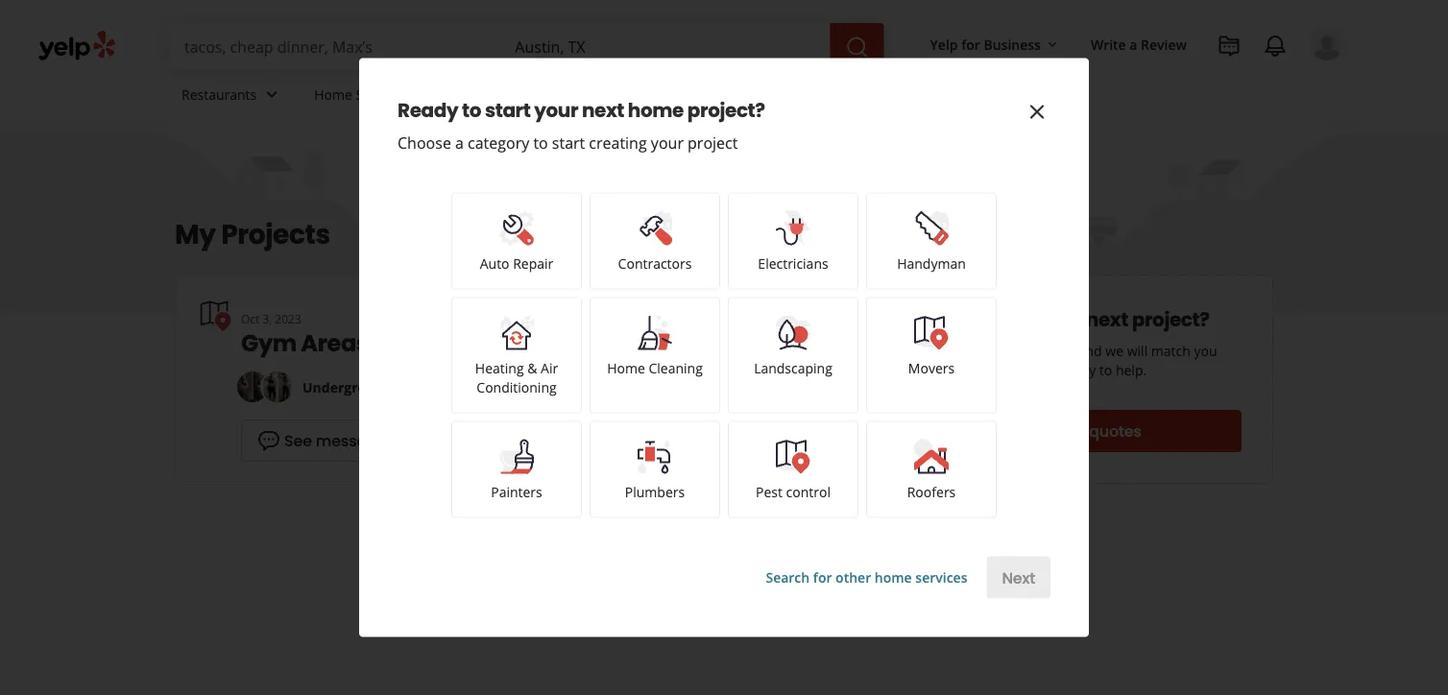Task type: vqa. For each thing, say whether or not it's contained in the screenshot.
hvac icon
yes



Task type: describe. For each thing, give the bounding box(es) containing it.
for for ready
[[1009, 306, 1035, 333]]

see messages button
[[241, 420, 411, 462]]

electricians
[[758, 255, 829, 273]]

oct 3, 2023
[[241, 311, 301, 327]]

roofing image
[[913, 438, 951, 476]]

see project details
[[434, 430, 574, 452]]

24 chevron down v2 image for auto services
[[552, 83, 575, 106]]

homecleaning image
[[636, 314, 674, 352]]

your down home cleaning
[[611, 378, 639, 396]]

your left the more
[[534, 97, 578, 123]]

home services
[[314, 85, 407, 103]]

hvac image
[[498, 314, 536, 352]]

more link
[[591, 69, 682, 125]]

search
[[766, 569, 810, 587]]

projects
[[221, 215, 330, 253]]

category
[[468, 132, 530, 153]]

a inside ready to start your next home project? choose a category to start creating your project
[[455, 132, 464, 153]]

ready for your next project? give us a few details, and we will match you with pros who are ready to help.
[[944, 306, 1218, 379]]

give
[[944, 342, 972, 360]]

16 chevron down v2 image
[[1045, 37, 1061, 53]]

services
[[916, 569, 968, 587]]

oct
[[241, 311, 260, 327]]

review
[[1141, 35, 1187, 53]]

ready to start your next home project? choose a category to start creating your project
[[398, 97, 765, 153]]

handyman image
[[913, 209, 951, 247]]

electricians image
[[774, 209, 813, 247]]

for for search
[[814, 569, 832, 587]]

your right the creating
[[651, 132, 684, 153]]

movers
[[909, 359, 955, 378]]

write a review
[[1091, 35, 1187, 53]]

match
[[1152, 342, 1191, 360]]

close image
[[1026, 100, 1049, 123]]

see for see project details
[[434, 430, 462, 452]]

auto services
[[465, 85, 549, 103]]

1
[[474, 378, 482, 396]]

we
[[1106, 342, 1124, 360]]

auto services link
[[449, 69, 591, 125]]

yelp for business
[[930, 35, 1041, 53]]

my projects
[[175, 215, 330, 253]]

see project details button
[[419, 420, 589, 462]]

choose
[[398, 132, 451, 153]]

24 chevron down v2 image for more
[[643, 83, 666, 106]]

ready for ready for your next project?
[[944, 306, 1005, 333]]

painters image
[[498, 438, 536, 476]]

auto for auto services
[[465, 85, 494, 103]]

who
[[1006, 361, 1033, 379]]

1 vertical spatial and
[[447, 378, 471, 396]]

next
[[1002, 567, 1036, 589]]

plumbing image
[[636, 438, 674, 476]]

contractors image
[[636, 209, 674, 247]]

yelp
[[930, 35, 958, 53]]

project? inside ready for your next project? give us a few details, and we will match you with pros who are ready to help.
[[1132, 306, 1210, 333]]

repair
[[513, 255, 554, 273]]

write
[[1091, 35, 1127, 53]]

yelp for business button
[[923, 27, 1068, 62]]

a inside ready for your next project? give us a few details, and we will match you with pros who are ready to help.
[[993, 342, 1001, 360]]

1 vertical spatial start
[[552, 132, 585, 153]]

next inside ready for your next project? give us a few details, and we will match you with pros who are ready to help.
[[1086, 306, 1129, 333]]

messages
[[316, 430, 395, 452]]

ready
[[1061, 361, 1096, 379]]

handyman
[[897, 255, 966, 273]]

user actions element
[[915, 24, 1372, 142]]

cleaning
[[649, 359, 703, 378]]

gym areas
[[241, 328, 369, 360]]

painters
[[491, 483, 543, 501]]

auto for auto repair
[[480, 255, 510, 273]]

services for home services
[[356, 85, 407, 103]]

pest control
[[756, 483, 831, 501]]

ready to start your next home project? dialog
[[0, 0, 1449, 696]]

more
[[606, 85, 640, 103]]

24 message v2 image
[[257, 430, 281, 453]]

business categories element
[[166, 69, 1345, 125]]

search image
[[846, 36, 869, 59]]

get
[[1059, 421, 1086, 442]]



Task type: locate. For each thing, give the bounding box(es) containing it.
air
[[541, 359, 558, 378]]

1 vertical spatial next
[[1086, 306, 1129, 333]]

services up choose
[[356, 85, 407, 103]]

ready for ready to start your next home project?
[[398, 97, 458, 123]]

24 chevron down v2 image
[[261, 83, 284, 106], [411, 83, 434, 106]]

home for home cleaning
[[607, 359, 645, 378]]

24 chevron down v2 image for home services
[[411, 83, 434, 106]]

auto repair
[[480, 255, 554, 273]]

0 horizontal spatial for
[[814, 569, 832, 587]]

1 horizontal spatial home
[[875, 569, 912, 587]]

24 chevron down v2 image inside auto services 'link'
[[552, 83, 575, 106]]

home inside business categories element
[[314, 85, 352, 103]]

1 horizontal spatial 24 chevron down v2 image
[[643, 83, 666, 106]]

1 horizontal spatial next
[[1086, 306, 1129, 333]]

pest_control image
[[774, 438, 813, 476]]

2 vertical spatial a
[[993, 342, 1001, 360]]

project? inside ready to start your next home project? choose a category to start creating your project
[[688, 97, 765, 123]]

a right choose
[[455, 132, 464, 153]]

0 horizontal spatial project
[[466, 430, 519, 452]]

search for other home services link
[[766, 569, 968, 587]]

see down fitness
[[434, 430, 462, 452]]

for up few
[[1009, 306, 1035, 333]]

project? right more link
[[688, 97, 765, 123]]

to up category
[[462, 97, 481, 123]]

1 horizontal spatial for
[[962, 35, 981, 53]]

1 vertical spatial a
[[455, 132, 464, 153]]

for right yelp
[[962, 35, 981, 53]]

next up the we
[[1086, 306, 1129, 333]]

24 chevron down v2 image inside restaurants link
[[261, 83, 284, 106]]

0 horizontal spatial project?
[[688, 97, 765, 123]]

1 services from the left
[[356, 85, 407, 103]]

home cleaning
[[607, 359, 703, 378]]

to down the we
[[1100, 361, 1113, 379]]

ready up choose
[[398, 97, 458, 123]]

ready up us
[[944, 306, 1005, 333]]

1 horizontal spatial ready
[[944, 306, 1005, 333]]

24 chevron down v2 image up choose
[[411, 83, 434, 106]]

auto
[[465, 85, 494, 103], [480, 255, 510, 273]]

your
[[534, 97, 578, 123], [651, 132, 684, 153], [1039, 306, 1083, 333], [611, 378, 639, 396]]

to right category
[[534, 132, 548, 153]]

1 24 chevron down v2 image from the left
[[261, 83, 284, 106]]

auto inside 'link'
[[465, 85, 494, 103]]

home
[[628, 97, 684, 123], [875, 569, 912, 587]]

home up the creating
[[628, 97, 684, 123]]

0 horizontal spatial and
[[447, 378, 471, 396]]

auto left the repair
[[480, 255, 510, 273]]

next button
[[987, 557, 1051, 599]]

0 vertical spatial project
[[688, 132, 738, 153]]

24 chevron down v2 image inside more link
[[643, 83, 666, 106]]

1 vertical spatial ready
[[944, 306, 1005, 333]]

2 24 chevron down v2 image from the left
[[411, 83, 434, 106]]

roofers
[[908, 483, 956, 501]]

a right write
[[1130, 35, 1138, 53]]

write a review link
[[1084, 27, 1195, 61]]

0 horizontal spatial next
[[582, 97, 624, 123]]

0 horizontal spatial ready
[[398, 97, 458, 123]]

1 horizontal spatial 24 chevron down v2 image
[[411, 83, 434, 106]]

pest
[[756, 483, 783, 501]]

1 horizontal spatial see
[[434, 430, 462, 452]]

start
[[485, 97, 531, 123], [552, 132, 585, 153]]

0 horizontal spatial services
[[356, 85, 407, 103]]

see inside button
[[434, 430, 462, 452]]

0 vertical spatial home
[[314, 85, 352, 103]]

0 horizontal spatial 24 chevron down v2 image
[[552, 83, 575, 106]]

gym
[[241, 328, 297, 360]]

for inside ready to start your next home project? 'dialog'
[[814, 569, 832, 587]]

for inside button
[[962, 35, 981, 53]]

you
[[1195, 342, 1218, 360]]

project? up the match
[[1132, 306, 1210, 333]]

for for yelp
[[962, 35, 981, 53]]

to inside ready for your next project? give us a few details, and we will match you with pros who are ready to help.
[[1100, 361, 1113, 379]]

project inside button
[[466, 430, 519, 452]]

2 24 chevron down v2 image from the left
[[643, 83, 666, 106]]

quotes
[[1089, 421, 1142, 442]]

start left the creating
[[552, 132, 585, 153]]

next inside ready to start your next home project? choose a category to start creating your project
[[582, 97, 624, 123]]

other
[[836, 569, 871, 587]]

and inside ready for your next project? give us a few details, and we will match you with pros who are ready to help.
[[1079, 342, 1103, 360]]

24 chevron down v2 image for restaurants
[[261, 83, 284, 106]]

0 vertical spatial next
[[582, 97, 624, 123]]

2 horizontal spatial a
[[1130, 35, 1138, 53]]

0 vertical spatial project?
[[688, 97, 765, 123]]

project down underground fitness and 1 more responded to your request.
[[466, 430, 519, 452]]

0 horizontal spatial home
[[314, 85, 352, 103]]

1 vertical spatial project
[[466, 430, 519, 452]]

underground
[[303, 378, 392, 396]]

24 chevron down v2 image inside home services link
[[411, 83, 434, 106]]

areas
[[301, 328, 369, 360]]

1 vertical spatial auto
[[480, 255, 510, 273]]

few
[[1004, 342, 1027, 360]]

1 vertical spatial project?
[[1132, 306, 1210, 333]]

0 vertical spatial a
[[1130, 35, 1138, 53]]

a
[[1130, 35, 1138, 53], [455, 132, 464, 153], [993, 342, 1001, 360]]

landscaping image
[[774, 314, 813, 352]]

to
[[462, 97, 481, 123], [534, 132, 548, 153], [1100, 361, 1113, 379], [594, 378, 607, 396]]

home
[[314, 85, 352, 103], [607, 359, 645, 378]]

services up category
[[498, 85, 549, 103]]

home services link
[[299, 69, 449, 125]]

1 horizontal spatial services
[[498, 85, 549, 103]]

1 horizontal spatial home
[[607, 359, 645, 378]]

+ get quotes
[[1045, 421, 1142, 442]]

business
[[984, 35, 1041, 53]]

conditioning
[[477, 379, 557, 397]]

a inside "element"
[[1130, 35, 1138, 53]]

0 vertical spatial for
[[962, 35, 981, 53]]

next up the creating
[[582, 97, 624, 123]]

+
[[1045, 421, 1055, 442]]

3,
[[263, 311, 272, 327]]

2 vertical spatial for
[[814, 569, 832, 587]]

0 horizontal spatial start
[[485, 97, 531, 123]]

start up category
[[485, 97, 531, 123]]

for left other
[[814, 569, 832, 587]]

home inside 'dialog'
[[607, 359, 645, 378]]

more
[[486, 378, 519, 396]]

see inside button
[[284, 430, 312, 452]]

plumbers
[[625, 483, 685, 501]]

auto inside ready to start your next home project? 'dialog'
[[480, 255, 510, 273]]

1 vertical spatial home
[[607, 359, 645, 378]]

details,
[[1030, 342, 1075, 360]]

project?
[[688, 97, 765, 123], [1132, 306, 1210, 333]]

ready inside ready for your next project? give us a few details, and we will match you with pros who are ready to help.
[[944, 306, 1005, 333]]

home for home services
[[314, 85, 352, 103]]

see for see messages
[[284, 430, 312, 452]]

see
[[284, 430, 312, 452], [434, 430, 462, 452]]

projects image
[[1218, 35, 1241, 58]]

&
[[528, 359, 537, 378]]

autorepair image
[[498, 209, 536, 247]]

with
[[944, 361, 971, 379]]

notifications image
[[1264, 35, 1287, 58]]

and left 1
[[447, 378, 471, 396]]

are
[[1037, 361, 1057, 379]]

1 24 chevron down v2 image from the left
[[552, 83, 575, 106]]

2 horizontal spatial for
[[1009, 306, 1035, 333]]

24 chevron down v2 image
[[552, 83, 575, 106], [643, 83, 666, 106]]

None search field
[[169, 23, 888, 69]]

auto up category
[[465, 85, 494, 103]]

0 horizontal spatial 24 chevron down v2 image
[[261, 83, 284, 106]]

and
[[1079, 342, 1103, 360], [447, 378, 471, 396]]

1 vertical spatial for
[[1009, 306, 1035, 333]]

0 horizontal spatial see
[[284, 430, 312, 452]]

underground fitness and 1 more responded to your request.
[[303, 378, 695, 396]]

my
[[175, 215, 216, 253]]

+ get quotes button
[[944, 410, 1242, 452]]

services inside 'link'
[[498, 85, 549, 103]]

your inside ready for your next project? give us a few details, and we will match you with pros who are ready to help.
[[1039, 306, 1083, 333]]

heating
[[475, 359, 524, 378]]

2 services from the left
[[498, 85, 549, 103]]

0 vertical spatial and
[[1079, 342, 1103, 360]]

for inside ready for your next project? give us a few details, and we will match you with pros who are ready to help.
[[1009, 306, 1035, 333]]

control
[[786, 483, 831, 501]]

restaurants link
[[166, 69, 299, 125]]

pros
[[975, 361, 1003, 379]]

1 horizontal spatial start
[[552, 132, 585, 153]]

project inside ready to start your next home project? choose a category to start creating your project
[[688, 132, 738, 153]]

project
[[688, 132, 738, 153], [466, 430, 519, 452]]

ready inside ready to start your next home project? choose a category to start creating your project
[[398, 97, 458, 123]]

24 chevron down v2 image right 'auto services' at the top of page
[[552, 83, 575, 106]]

landscaping
[[754, 359, 833, 378]]

to right responded
[[594, 378, 607, 396]]

fitness
[[396, 378, 443, 396]]

for
[[962, 35, 981, 53], [1009, 306, 1035, 333], [814, 569, 832, 587]]

0 vertical spatial auto
[[465, 85, 494, 103]]

project down business categories element
[[688, 132, 738, 153]]

home right other
[[875, 569, 912, 587]]

0 horizontal spatial a
[[455, 132, 464, 153]]

0 vertical spatial home
[[628, 97, 684, 123]]

a right us
[[993, 342, 1001, 360]]

services
[[356, 85, 407, 103], [498, 85, 549, 103]]

see right 24 message v2 image
[[284, 430, 312, 452]]

0 horizontal spatial home
[[628, 97, 684, 123]]

responded
[[523, 378, 591, 396]]

1 vertical spatial home
[[875, 569, 912, 587]]

your up details, on the right of page
[[1039, 306, 1083, 333]]

1 horizontal spatial project?
[[1132, 306, 1210, 333]]

next
[[582, 97, 624, 123], [1086, 306, 1129, 333]]

1 horizontal spatial a
[[993, 342, 1001, 360]]

details
[[523, 430, 574, 452]]

and up ready
[[1079, 342, 1103, 360]]

us
[[975, 342, 990, 360]]

movers image
[[913, 314, 951, 352]]

0 vertical spatial start
[[485, 97, 531, 123]]

restaurants
[[182, 85, 257, 103]]

0 vertical spatial ready
[[398, 97, 458, 123]]

request.
[[643, 378, 695, 396]]

ready
[[398, 97, 458, 123], [944, 306, 1005, 333]]

creating
[[589, 132, 647, 153]]

24 chevron down v2 image right the more
[[643, 83, 666, 106]]

will
[[1127, 342, 1148, 360]]

help.
[[1116, 361, 1147, 379]]

24 chevron down v2 image right restaurants
[[261, 83, 284, 106]]

see messages
[[284, 430, 395, 452]]

home inside ready to start your next home project? choose a category to start creating your project
[[628, 97, 684, 123]]

heating & air conditioning
[[475, 359, 558, 397]]

1 horizontal spatial and
[[1079, 342, 1103, 360]]

2023
[[275, 311, 301, 327]]

services for auto services
[[498, 85, 549, 103]]

contractors
[[618, 255, 692, 273]]

search for other home services
[[766, 569, 968, 587]]

1 horizontal spatial project
[[688, 132, 738, 153]]



